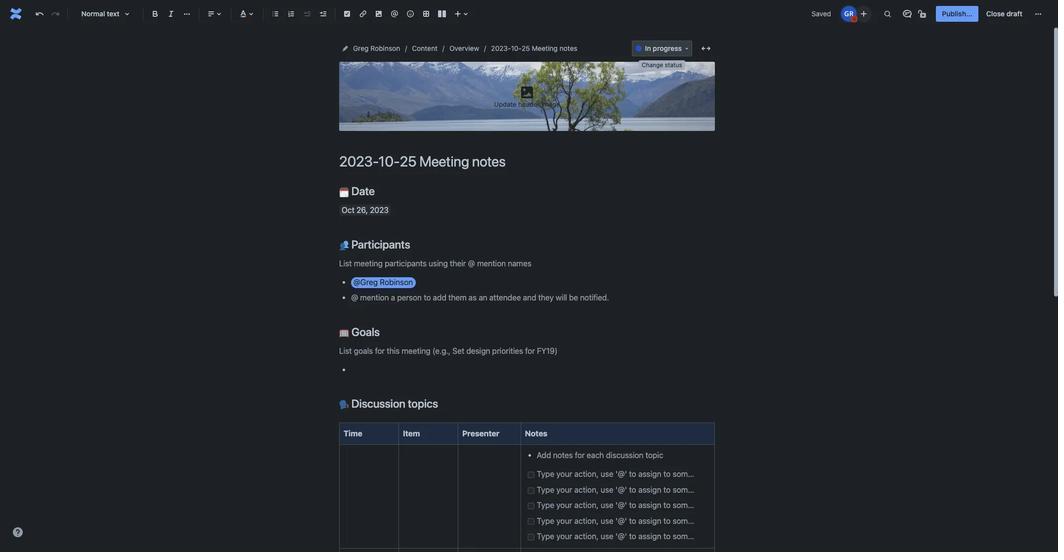 Task type: describe. For each thing, give the bounding box(es) containing it.
topics
[[408, 397, 438, 411]]

:goal: image
[[339, 328, 349, 338]]

:busts_in_silhouette: image
[[339, 241, 349, 251]]

update header image
[[494, 100, 560, 108]]

2023-10-25 meeting notes
[[491, 44, 578, 52]]

robinson for greg robinson
[[371, 44, 400, 52]]

change status
[[642, 61, 683, 69]]

Main content area, start typing to enter text. text field
[[333, 185, 721, 553]]

participants
[[349, 238, 410, 251]]

overview link
[[450, 43, 479, 54]]

25
[[522, 44, 530, 52]]

normal text button
[[72, 3, 139, 25]]

more image
[[1033, 8, 1045, 20]]

2023-10-25 meeting notes link
[[491, 43, 578, 54]]

emoji image
[[405, 8, 417, 20]]

update header image button
[[491, 84, 563, 109]]

add image, video, or file image
[[373, 8, 385, 20]]

publish...
[[943, 9, 973, 18]]

2023-
[[491, 44, 511, 52]]

mention image
[[389, 8, 401, 20]]

action item image
[[341, 8, 353, 20]]

bullet list ⌘⇧8 image
[[270, 8, 281, 20]]

comment icon image
[[902, 8, 914, 20]]

move this page image
[[341, 45, 349, 52]]

:goal: image
[[339, 328, 349, 338]]

find and replace image
[[882, 8, 894, 20]]

undo ⌘z image
[[34, 8, 46, 20]]

oct 26, 2023
[[342, 206, 389, 215]]

update
[[494, 100, 517, 108]]

@greg robinson
[[354, 278, 413, 287]]

close draft button
[[981, 6, 1029, 22]]

time
[[344, 429, 363, 438]]

2023
[[370, 206, 389, 215]]

notes
[[525, 429, 548, 438]]

help image
[[12, 527, 24, 539]]

10-
[[511, 44, 522, 52]]

goals
[[349, 325, 380, 339]]

normal text
[[81, 9, 119, 18]]

greg robinson image
[[842, 6, 858, 22]]

redo ⌘⇧z image
[[49, 8, 61, 20]]

greg robinson link
[[353, 43, 400, 54]]

outdent ⇧tab image
[[301, 8, 313, 20]]

greg robinson
[[353, 44, 400, 52]]

layouts image
[[436, 8, 448, 20]]



Task type: locate. For each thing, give the bounding box(es) containing it.
invite to edit image
[[859, 8, 870, 20]]

draft
[[1007, 9, 1023, 18]]

:busts_in_silhouette: image
[[339, 241, 349, 251]]

make page full-width image
[[701, 43, 712, 54]]

discussion
[[352, 397, 406, 411]]

more formatting image
[[181, 8, 193, 20]]

bold ⌘b image
[[149, 8, 161, 20]]

presenter
[[462, 429, 500, 438]]

normal
[[81, 9, 105, 18]]

content
[[412, 44, 438, 52]]

meeting
[[532, 44, 558, 52]]

:speaking_head: image
[[339, 400, 349, 410], [339, 400, 349, 410]]

link image
[[357, 8, 369, 20]]

change status tooltip
[[639, 60, 686, 70]]

Give this page a title text field
[[339, 153, 715, 170]]

robinson right greg
[[371, 44, 400, 52]]

change
[[642, 61, 664, 69]]

indent tab image
[[317, 8, 329, 20]]

saved
[[812, 9, 832, 18]]

date
[[349, 185, 375, 198]]

26,
[[357, 206, 368, 215]]

notes
[[560, 44, 578, 52]]

text
[[107, 9, 119, 18]]

confluence image
[[8, 6, 24, 22], [8, 6, 24, 22]]

header
[[519, 100, 540, 108]]

robinson right @greg at the left bottom
[[380, 278, 413, 287]]

italic ⌘i image
[[165, 8, 177, 20]]

numbered list ⌘⇧7 image
[[285, 8, 297, 20]]

discussion topics
[[349, 397, 438, 411]]

close draft
[[987, 9, 1023, 18]]

robinson inside main content area, start typing to enter text. text box
[[380, 278, 413, 287]]

oct
[[342, 206, 355, 215]]

image
[[542, 100, 560, 108]]

overview
[[450, 44, 479, 52]]

@greg
[[354, 278, 378, 287]]

status
[[665, 61, 683, 69]]

:calendar_spiral: image
[[339, 188, 349, 197], [339, 188, 349, 197]]

no restrictions image
[[918, 8, 930, 20]]

0 vertical spatial robinson
[[371, 44, 400, 52]]

content link
[[412, 43, 438, 54]]

table image
[[421, 8, 432, 20]]

align left image
[[205, 8, 217, 20]]

robinson for @greg robinson
[[380, 278, 413, 287]]

greg
[[353, 44, 369, 52]]

publish... button
[[937, 6, 979, 22]]

robinson
[[371, 44, 400, 52], [380, 278, 413, 287]]

1 vertical spatial robinson
[[380, 278, 413, 287]]

close
[[987, 9, 1005, 18]]

item
[[403, 429, 420, 438]]



Task type: vqa. For each thing, say whether or not it's contained in the screenshot.
About
no



